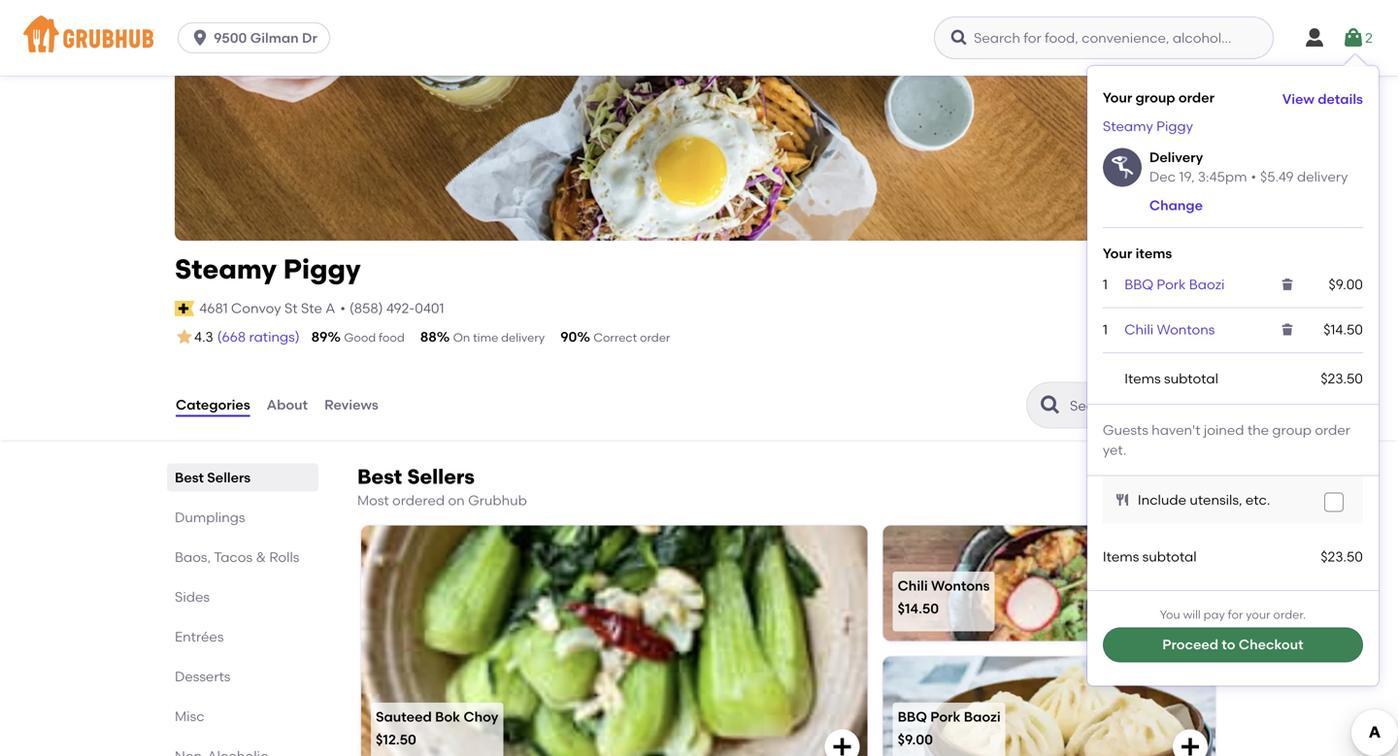 Task type: vqa. For each thing, say whether or not it's contained in the screenshot.
"Share" to the bottom
no



Task type: locate. For each thing, give the bounding box(es) containing it.
bbq
[[1125, 276, 1154, 293], [898, 709, 927, 725]]

convoy
[[231, 300, 281, 317]]

items
[[1125, 370, 1161, 387], [1103, 549, 1139, 565]]

1 vertical spatial pork
[[930, 709, 961, 725]]

2 1 from the top
[[1103, 321, 1108, 338]]

1 vertical spatial baozi
[[964, 709, 1001, 725]]

1 1 from the top
[[1103, 276, 1108, 293]]

delivery right $5.49
[[1297, 168, 1348, 185]]

1 vertical spatial items subtotal
[[1103, 549, 1197, 565]]

delivery icon image
[[1103, 148, 1142, 187]]

0 horizontal spatial steamy
[[175, 253, 277, 285]]

misc
[[175, 708, 204, 725]]

90
[[560, 329, 577, 345]]

1 horizontal spatial order
[[1179, 89, 1215, 106]]

delivery inside delivery dec 19, 3:45pm • $5.49 delivery
[[1297, 168, 1348, 185]]

2 vertical spatial order
[[1315, 422, 1351, 438]]

0 vertical spatial delivery
[[1297, 168, 1348, 185]]

2 horizontal spatial order
[[1315, 422, 1351, 438]]

1 horizontal spatial steamy piggy
[[1103, 118, 1193, 134]]

steamy piggy down your group order
[[1103, 118, 1193, 134]]

0 vertical spatial $14.50
[[1324, 321, 1363, 338]]

1 vertical spatial steamy
[[175, 253, 277, 285]]

1 horizontal spatial piggy
[[1157, 118, 1193, 134]]

you will pay for your order.
[[1160, 608, 1306, 622]]

sellers for best sellers most ordered on grubhub
[[407, 464, 475, 489]]

tooltip
[[1087, 54, 1379, 686]]

1 horizontal spatial best
[[357, 464, 402, 489]]

1 vertical spatial •
[[340, 300, 346, 317]]

0 vertical spatial piggy
[[1157, 118, 1193, 134]]

0 vertical spatial bbq
[[1125, 276, 1154, 293]]

1 vertical spatial steamy piggy
[[175, 253, 361, 285]]

• right a
[[340, 300, 346, 317]]

1 horizontal spatial group
[[1272, 422, 1312, 438]]

•
[[1251, 168, 1257, 185], [340, 300, 346, 317]]

good
[[344, 331, 376, 345]]

492-
[[386, 300, 415, 317]]

1 horizontal spatial chili
[[1125, 321, 1154, 338]]

0401
[[415, 300, 444, 317]]

items subtotal down include
[[1103, 549, 1197, 565]]

1 vertical spatial bbq
[[898, 709, 927, 725]]

steamy up delivery icon
[[1103, 118, 1153, 134]]

dumplings
[[175, 509, 245, 526]]

88
[[420, 329, 437, 345]]

a
[[326, 300, 335, 317]]

wontons inside chili wontons $14.50
[[931, 578, 990, 594]]

1 horizontal spatial baozi
[[1189, 276, 1225, 293]]

piggy up 'delivery'
[[1157, 118, 1193, 134]]

1 vertical spatial delivery
[[501, 331, 545, 345]]

subtotal down chili wontons link
[[1164, 370, 1219, 387]]

1 vertical spatial wontons
[[931, 578, 990, 594]]

piggy up a
[[283, 253, 361, 285]]

svg image
[[1303, 26, 1326, 50], [1342, 26, 1365, 50], [1280, 277, 1295, 292], [1280, 322, 1295, 337], [1115, 492, 1130, 508], [1328, 497, 1340, 508], [1179, 605, 1202, 628], [1179, 736, 1202, 756]]

0 horizontal spatial •
[[340, 300, 346, 317]]

0 horizontal spatial $9.00
[[898, 732, 933, 748]]

steamy piggy
[[1103, 118, 1193, 134], [175, 253, 361, 285]]

1 for chili
[[1103, 321, 1108, 338]]

save this restaurant image
[[1136, 19, 1159, 43]]

1 horizontal spatial bbq
[[1125, 276, 1154, 293]]

share icon image
[[1179, 19, 1202, 43]]

best inside best sellers most ordered on grubhub
[[357, 464, 402, 489]]

0 vertical spatial pork
[[1157, 276, 1186, 293]]

svg image inside 2 button
[[1342, 26, 1365, 50]]

order right the
[[1315, 422, 1351, 438]]

caret left icon image
[[196, 19, 219, 43]]

0 vertical spatial your
[[1103, 89, 1132, 106]]

order inside guests haven't joined the group order yet.
[[1315, 422, 1351, 438]]

0 vertical spatial steamy piggy
[[1103, 118, 1193, 134]]

• left $5.49
[[1251, 168, 1257, 185]]

1 down your items
[[1103, 276, 1108, 293]]

1 for bbq
[[1103, 276, 1108, 293]]

baozi for bbq pork baozi
[[1189, 276, 1225, 293]]

save this restaurant button
[[1130, 14, 1165, 49]]

1 vertical spatial group
[[1272, 422, 1312, 438]]

best up dumplings
[[175, 469, 204, 486]]

4681 convoy st ste a
[[199, 300, 335, 317]]

$12.50
[[376, 732, 416, 748]]

your left items
[[1103, 245, 1132, 262]]

sides
[[175, 589, 210, 605]]

0 horizontal spatial pork
[[930, 709, 961, 725]]

1 horizontal spatial delivery
[[1297, 168, 1348, 185]]

star icon image
[[175, 327, 194, 347]]

steamy piggy logo image
[[1140, 202, 1208, 270]]

your items
[[1103, 245, 1172, 262]]

1 vertical spatial items
[[1103, 549, 1139, 565]]

categories button
[[175, 370, 251, 440]]

grubhub
[[468, 492, 527, 509]]

bbq inside 'tooltip'
[[1125, 276, 1154, 293]]

order up steamy piggy link
[[1179, 89, 1215, 106]]

baozi
[[1189, 276, 1225, 293], [964, 709, 1001, 725]]

choy
[[464, 709, 499, 725]]

1 vertical spatial order
[[640, 331, 670, 345]]

0 horizontal spatial chili
[[898, 578, 928, 594]]

0 horizontal spatial baozi
[[964, 709, 1001, 725]]

delivery
[[1150, 149, 1203, 165]]

0 vertical spatial steamy
[[1103, 118, 1153, 134]]

yet.
[[1103, 442, 1127, 458]]

will
[[1183, 608, 1201, 622]]

group
[[1136, 89, 1175, 106], [1272, 422, 1312, 438]]

0 vertical spatial group
[[1136, 89, 1175, 106]]

chili for chili wontons
[[1125, 321, 1154, 338]]

pay
[[1204, 608, 1225, 622]]

wontons for chili wontons
[[1157, 321, 1215, 338]]

0 horizontal spatial best
[[175, 469, 204, 486]]

bbq pork baozi
[[1125, 276, 1225, 293]]

0 horizontal spatial delivery
[[501, 331, 545, 345]]

1 vertical spatial $9.00
[[898, 732, 933, 748]]

correct
[[594, 331, 637, 345]]

delivery
[[1297, 168, 1348, 185], [501, 331, 545, 345]]

$14.50
[[1324, 321, 1363, 338], [898, 601, 939, 617]]

baozi inside bbq pork baozi $9.00
[[964, 709, 1001, 725]]

0 horizontal spatial piggy
[[283, 253, 361, 285]]

svg image
[[190, 28, 210, 48], [950, 28, 969, 48], [831, 736, 854, 756]]

chili wontons $14.50
[[898, 578, 990, 617]]

dec
[[1150, 168, 1176, 185]]

chili inside 'tooltip'
[[1125, 321, 1154, 338]]

1 horizontal spatial •
[[1251, 168, 1257, 185]]

pork
[[1157, 276, 1186, 293], [930, 709, 961, 725]]

items subtotal up search steamy piggy search field
[[1125, 370, 1219, 387]]

2 your from the top
[[1103, 245, 1132, 262]]

items subtotal
[[1125, 370, 1219, 387], [1103, 549, 1197, 565]]

(858) 492-0401 button
[[349, 299, 444, 318]]

0 vertical spatial wontons
[[1157, 321, 1215, 338]]

proceed to checkout button
[[1103, 628, 1363, 663]]

0 vertical spatial 1
[[1103, 276, 1108, 293]]

your up steamy piggy link
[[1103, 89, 1132, 106]]

pork inside bbq pork baozi $9.00
[[930, 709, 961, 725]]

1 your from the top
[[1103, 89, 1132, 106]]

piggy
[[1157, 118, 1193, 134], [283, 253, 361, 285]]

etc.
[[1246, 492, 1270, 508]]

desserts
[[175, 668, 231, 685]]

1 vertical spatial piggy
[[283, 253, 361, 285]]

items down include
[[1103, 549, 1139, 565]]

0 horizontal spatial bbq
[[898, 709, 927, 725]]

delivery right time
[[501, 331, 545, 345]]

tacos
[[214, 549, 253, 565]]

guests
[[1103, 422, 1149, 438]]

1 horizontal spatial $9.00
[[1329, 276, 1363, 293]]

piggy inside 'tooltip'
[[1157, 118, 1193, 134]]

pork for bbq pork baozi $9.00
[[930, 709, 961, 725]]

$9.00
[[1329, 276, 1363, 293], [898, 732, 933, 748]]

steamy up 4681
[[175, 253, 277, 285]]

sellers up on
[[407, 464, 475, 489]]

subtotal
[[1164, 370, 1219, 387], [1143, 549, 1197, 565]]

1 vertical spatial chili
[[898, 578, 928, 594]]

on time delivery
[[453, 331, 545, 345]]

0 vertical spatial $23.50
[[1321, 370, 1363, 387]]

0 vertical spatial •
[[1251, 168, 1257, 185]]

ste
[[301, 300, 322, 317]]

1 vertical spatial subtotal
[[1143, 549, 1197, 565]]

0 vertical spatial chili
[[1125, 321, 1154, 338]]

steamy
[[1103, 118, 1153, 134], [175, 253, 277, 285]]

bbq for bbq pork baozi $9.00
[[898, 709, 927, 725]]

items up search steamy piggy search field
[[1125, 370, 1161, 387]]

1 horizontal spatial pork
[[1157, 276, 1186, 293]]

$23.50
[[1321, 370, 1363, 387], [1321, 549, 1363, 565]]

wontons
[[1157, 321, 1215, 338], [931, 578, 990, 594]]

reviews
[[324, 397, 378, 413]]

steamy piggy up "4681 convoy st ste a"
[[175, 253, 361, 285]]

about button
[[266, 370, 309, 440]]

sellers up dumplings
[[207, 469, 251, 486]]

0 horizontal spatial $14.50
[[898, 601, 939, 617]]

about
[[267, 397, 308, 413]]

chili wontons
[[1125, 321, 1215, 338]]

Search Steamy Piggy search field
[[1068, 396, 1217, 415]]

(668
[[217, 329, 246, 345]]

pork inside 'tooltip'
[[1157, 276, 1186, 293]]

0 vertical spatial items
[[1125, 370, 1161, 387]]

• inside delivery dec 19, 3:45pm • $5.49 delivery
[[1251, 168, 1257, 185]]

1 vertical spatial 1
[[1103, 321, 1108, 338]]

2
[[1365, 29, 1373, 46]]

0 horizontal spatial sellers
[[207, 469, 251, 486]]

best up most
[[357, 464, 402, 489]]

group right the
[[1272, 422, 1312, 438]]

svg image inside 9500 gilman dr button
[[190, 28, 210, 48]]

best for best sellers most ordered on grubhub
[[357, 464, 402, 489]]

view details
[[1282, 91, 1363, 107]]

bbq pork baozi link
[[1125, 276, 1225, 293]]

0 horizontal spatial wontons
[[931, 578, 990, 594]]

subtotal down include
[[1143, 549, 1197, 565]]

0 vertical spatial baozi
[[1189, 276, 1225, 293]]

chili inside chili wontons $14.50
[[898, 578, 928, 594]]

include
[[1138, 492, 1187, 508]]

view details button
[[1282, 82, 1363, 117]]

1 left chili wontons link
[[1103, 321, 1108, 338]]

sellers inside best sellers most ordered on grubhub
[[407, 464, 475, 489]]

best
[[357, 464, 402, 489], [175, 469, 204, 486]]

your
[[1103, 89, 1132, 106], [1103, 245, 1132, 262]]

group up steamy piggy link
[[1136, 89, 1175, 106]]

0 horizontal spatial group
[[1136, 89, 1175, 106]]

steamy piggy link
[[1103, 118, 1193, 134]]

bbq inside bbq pork baozi $9.00
[[898, 709, 927, 725]]

1 vertical spatial $14.50
[[898, 601, 939, 617]]

0 horizontal spatial order
[[640, 331, 670, 345]]

ratings)
[[249, 329, 300, 345]]

2 horizontal spatial svg image
[[950, 28, 969, 48]]

1 horizontal spatial wontons
[[1157, 321, 1215, 338]]

1 vertical spatial your
[[1103, 245, 1132, 262]]

best for best sellers
[[175, 469, 204, 486]]

1 vertical spatial $23.50
[[1321, 549, 1363, 565]]

1 horizontal spatial sellers
[[407, 464, 475, 489]]

0 horizontal spatial svg image
[[190, 28, 210, 48]]

order right correct
[[640, 331, 670, 345]]



Task type: describe. For each thing, give the bounding box(es) containing it.
2 button
[[1342, 20, 1373, 55]]

$14.50 inside chili wontons $14.50
[[898, 601, 939, 617]]

your group order
[[1103, 89, 1215, 106]]

89
[[311, 329, 328, 345]]

• (858) 492-0401
[[340, 300, 444, 317]]

include utensils, etc.
[[1138, 492, 1270, 508]]

on
[[448, 492, 465, 509]]

correct order
[[594, 331, 670, 345]]

Search for food, convenience, alcohol... search field
[[934, 17, 1274, 59]]

chili for chili wontons $14.50
[[898, 578, 928, 594]]

checkout
[[1239, 637, 1304, 653]]

9500
[[214, 30, 247, 46]]

bok
[[435, 709, 460, 725]]

on
[[453, 331, 470, 345]]

you
[[1160, 608, 1180, 622]]

best sellers
[[175, 469, 251, 486]]

most
[[357, 492, 389, 509]]

pork for bbq pork baozi
[[1157, 276, 1186, 293]]

(858)
[[349, 300, 383, 317]]

chili wontons link
[[1125, 321, 1215, 338]]

$5.49
[[1260, 168, 1294, 185]]

time
[[473, 331, 498, 345]]

categories
[[176, 397, 250, 413]]

4.3
[[194, 329, 213, 345]]

0 vertical spatial items subtotal
[[1125, 370, 1219, 387]]

order.
[[1273, 608, 1306, 622]]

joined
[[1204, 422, 1244, 438]]

dr
[[302, 30, 317, 46]]

change
[[1150, 197, 1203, 214]]

2 $23.50 from the top
[[1321, 549, 1363, 565]]

for
[[1228, 608, 1243, 622]]

delivery dec 19, 3:45pm • $5.49 delivery
[[1150, 149, 1348, 185]]

steamy piggy inside 'tooltip'
[[1103, 118, 1193, 134]]

0 vertical spatial subtotal
[[1164, 370, 1219, 387]]

baos, tacos & rolls
[[175, 549, 299, 565]]

to
[[1222, 637, 1236, 653]]

gilman
[[250, 30, 299, 46]]

rolls
[[269, 549, 299, 565]]

4681
[[199, 300, 228, 317]]

sauteed bok choy $12.50
[[376, 709, 499, 748]]

change button
[[1150, 196, 1203, 215]]

baos,
[[175, 549, 211, 565]]

19,
[[1179, 168, 1195, 185]]

1 $23.50 from the top
[[1321, 370, 1363, 387]]

9500 gilman dr button
[[178, 22, 338, 53]]

your for your items
[[1103, 245, 1132, 262]]

guests haven't joined the group order yet.
[[1103, 422, 1351, 458]]

baozi for bbq pork baozi $9.00
[[964, 709, 1001, 725]]

view
[[1282, 91, 1315, 107]]

wontons for chili wontons $14.50
[[931, 578, 990, 594]]

(668 ratings)
[[217, 329, 300, 345]]

tooltip containing your group order
[[1087, 54, 1379, 686]]

subscription pass image
[[175, 301, 194, 316]]

your for your group order
[[1103, 89, 1132, 106]]

best sellers most ordered on grubhub
[[357, 464, 527, 509]]

reviews button
[[323, 370, 379, 440]]

haven't
[[1152, 422, 1201, 438]]

proceed
[[1163, 637, 1219, 653]]

group inside guests haven't joined the group order yet.
[[1272, 422, 1312, 438]]

1 horizontal spatial svg image
[[831, 736, 854, 756]]

1 horizontal spatial $14.50
[[1324, 321, 1363, 338]]

bbq pork baozi $9.00
[[898, 709, 1001, 748]]

sauteed
[[376, 709, 432, 725]]

0 vertical spatial $9.00
[[1329, 276, 1363, 293]]

0 horizontal spatial steamy piggy
[[175, 253, 361, 285]]

&
[[256, 549, 266, 565]]

details
[[1318, 91, 1363, 107]]

search icon image
[[1039, 394, 1062, 417]]

3:45pm
[[1198, 168, 1247, 185]]

st
[[284, 300, 298, 317]]

main navigation navigation
[[0, 0, 1398, 76]]

9500 gilman dr
[[214, 30, 317, 46]]

food
[[379, 331, 405, 345]]

the
[[1248, 422, 1269, 438]]

ordered
[[392, 492, 445, 509]]

proceed to checkout
[[1163, 637, 1304, 653]]

entrées
[[175, 629, 224, 645]]

1 horizontal spatial steamy
[[1103, 118, 1153, 134]]

0 vertical spatial order
[[1179, 89, 1215, 106]]

4681 convoy st ste a button
[[198, 298, 336, 319]]

bbq for bbq pork baozi
[[1125, 276, 1154, 293]]

sellers for best sellers
[[207, 469, 251, 486]]

$9.00 inside bbq pork baozi $9.00
[[898, 732, 933, 748]]

your
[[1246, 608, 1271, 622]]

utensils,
[[1190, 492, 1242, 508]]



